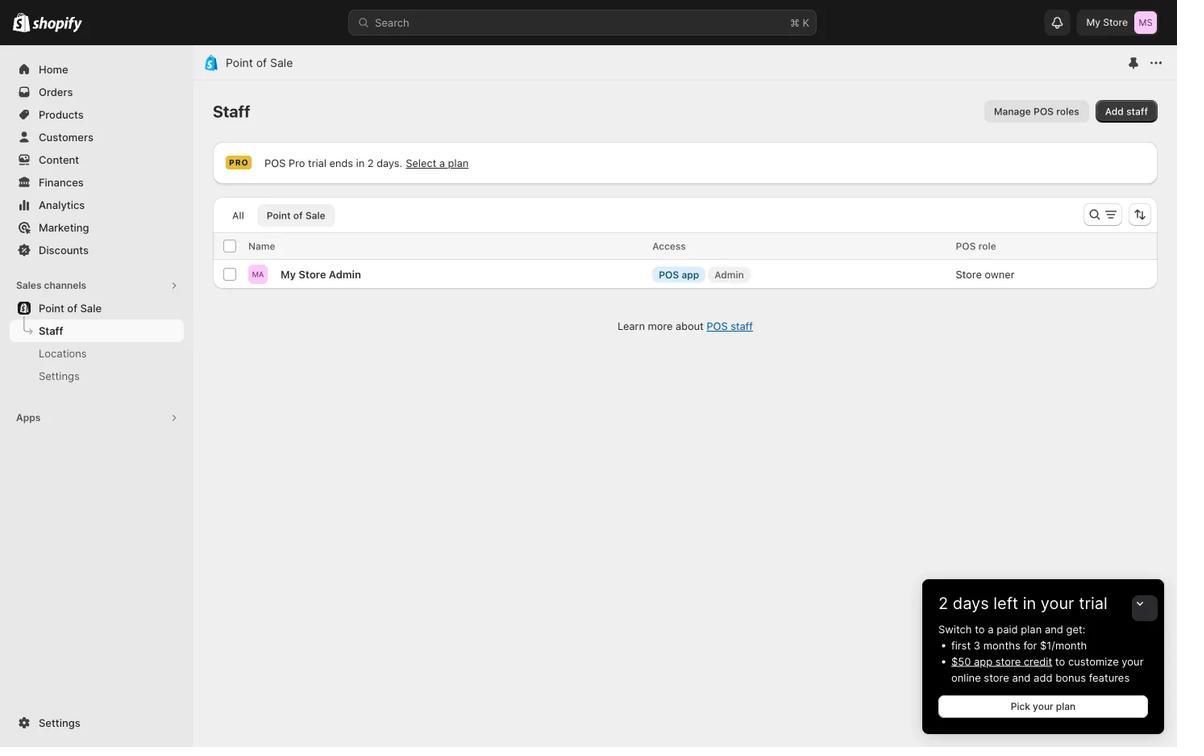 Task type: describe. For each thing, give the bounding box(es) containing it.
analytics
[[39, 198, 85, 211]]

get:
[[1067, 623, 1086, 635]]

days
[[953, 593, 990, 613]]

add
[[1034, 671, 1053, 684]]

your inside dropdown button
[[1041, 593, 1075, 613]]

0 horizontal spatial point of sale
[[39, 302, 102, 314]]

1 horizontal spatial point of sale link
[[226, 56, 293, 70]]

left
[[994, 593, 1019, 613]]

channels
[[44, 280, 86, 291]]

to customize your online store and add bonus features
[[952, 655, 1144, 684]]

2 days left in your trial element
[[923, 621, 1165, 734]]

2 vertical spatial your
[[1033, 701, 1054, 712]]

months
[[984, 639, 1021, 651]]

finances link
[[10, 171, 184, 194]]

switch to a paid plan and get:
[[939, 623, 1086, 635]]

2
[[939, 593, 949, 613]]

0 vertical spatial to
[[975, 623, 985, 635]]

locations link
[[10, 342, 184, 365]]

paid
[[997, 623, 1019, 635]]

0 horizontal spatial shopify image
[[13, 13, 30, 32]]

and for store
[[1013, 671, 1031, 684]]

0 vertical spatial store
[[996, 655, 1021, 668]]

1 horizontal spatial shopify image
[[32, 17, 82, 33]]

sales channels button
[[10, 274, 184, 297]]

and for plan
[[1045, 623, 1064, 635]]

0 horizontal spatial sale
[[80, 302, 102, 314]]

discounts link
[[10, 239, 184, 261]]

analytics link
[[10, 194, 184, 216]]

discounts
[[39, 244, 89, 256]]

0 vertical spatial of
[[256, 56, 267, 70]]

switch
[[939, 623, 973, 635]]

1 horizontal spatial plan
[[1057, 701, 1076, 712]]

my store image
[[1135, 11, 1158, 34]]

home
[[39, 63, 68, 75]]

a
[[988, 623, 994, 635]]

k
[[803, 16, 810, 29]]

credit
[[1024, 655, 1053, 668]]

trial
[[1080, 593, 1108, 613]]

products
[[39, 108, 84, 121]]

apps button
[[10, 407, 184, 429]]

1 horizontal spatial point
[[226, 56, 253, 70]]

settings link for home link
[[10, 712, 184, 734]]

pick your plan link
[[939, 695, 1149, 718]]

customize
[[1069, 655, 1119, 668]]

pick
[[1011, 701, 1031, 712]]

$50
[[952, 655, 972, 668]]

finances
[[39, 176, 84, 188]]

online
[[952, 671, 982, 684]]

locations
[[39, 347, 87, 359]]

content
[[39, 153, 79, 166]]

pick your plan
[[1011, 701, 1076, 712]]



Task type: vqa. For each thing, say whether or not it's contained in the screenshot.
Finances at the left top
yes



Task type: locate. For each thing, give the bounding box(es) containing it.
sale right icon for point of sale at the top left of page
[[270, 56, 293, 70]]

sales
[[16, 280, 42, 291]]

plan down bonus
[[1057, 701, 1076, 712]]

1 horizontal spatial of
[[256, 56, 267, 70]]

3
[[974, 639, 981, 651]]

first 3 months for $1/month
[[952, 639, 1088, 651]]

1 vertical spatial plan
[[1057, 701, 1076, 712]]

shopify image
[[13, 13, 30, 32], [32, 17, 82, 33]]

store down months
[[996, 655, 1021, 668]]

marketing
[[39, 221, 89, 234]]

0 horizontal spatial of
[[67, 302, 77, 314]]

search
[[375, 16, 410, 29]]

store down $50 app store credit on the right bottom
[[984, 671, 1010, 684]]

of
[[256, 56, 267, 70], [67, 302, 77, 314]]

plan up for
[[1022, 623, 1042, 635]]

of down the channels
[[67, 302, 77, 314]]

features
[[1090, 671, 1130, 684]]

customers
[[39, 131, 94, 143]]

$50 app store credit
[[952, 655, 1053, 668]]

your
[[1041, 593, 1075, 613], [1122, 655, 1144, 668], [1033, 701, 1054, 712]]

to down $1/month
[[1056, 655, 1066, 668]]

point of sale link right icon for point of sale at the top left of page
[[226, 56, 293, 70]]

1 vertical spatial point
[[39, 302, 64, 314]]

and up $1/month
[[1045, 623, 1064, 635]]

1 vertical spatial point of sale link
[[10, 297, 184, 319]]

staff link
[[10, 319, 184, 342]]

0 horizontal spatial plan
[[1022, 623, 1042, 635]]

orders link
[[10, 81, 184, 103]]

0 horizontal spatial and
[[1013, 671, 1031, 684]]

settings
[[39, 369, 80, 382], [39, 716, 80, 729]]

to left a
[[975, 623, 985, 635]]

2 days left in your trial button
[[923, 579, 1165, 613]]

1 vertical spatial point of sale
[[39, 302, 102, 314]]

and
[[1045, 623, 1064, 635], [1013, 671, 1031, 684]]

2 days left in your trial
[[939, 593, 1108, 613]]

point right icon for point of sale at the top left of page
[[226, 56, 253, 70]]

for
[[1024, 639, 1038, 651]]

plan
[[1022, 623, 1042, 635], [1057, 701, 1076, 712]]

to
[[975, 623, 985, 635], [1056, 655, 1066, 668]]

0 vertical spatial settings link
[[10, 365, 184, 387]]

sale
[[270, 56, 293, 70], [80, 302, 102, 314]]

your inside to customize your online store and add bonus features
[[1122, 655, 1144, 668]]

1 horizontal spatial to
[[1056, 655, 1066, 668]]

⌘
[[791, 16, 800, 29]]

bonus
[[1056, 671, 1087, 684]]

1 vertical spatial to
[[1056, 655, 1066, 668]]

sale down sales channels button
[[80, 302, 102, 314]]

point of sale link down the channels
[[10, 297, 184, 319]]

apps
[[16, 412, 41, 424]]

1 vertical spatial store
[[984, 671, 1010, 684]]

1 vertical spatial your
[[1122, 655, 1144, 668]]

point down the 'sales channels'
[[39, 302, 64, 314]]

your right in
[[1041, 593, 1075, 613]]

1 settings from the top
[[39, 369, 80, 382]]

0 vertical spatial settings
[[39, 369, 80, 382]]

1 vertical spatial settings
[[39, 716, 80, 729]]

settings link
[[10, 365, 184, 387], [10, 712, 184, 734]]

your up features
[[1122, 655, 1144, 668]]

in
[[1024, 593, 1037, 613]]

0 vertical spatial point of sale
[[226, 56, 293, 70]]

2 settings from the top
[[39, 716, 80, 729]]

orders
[[39, 86, 73, 98]]

and left the 'add' at the right
[[1013, 671, 1031, 684]]

1 horizontal spatial point of sale
[[226, 56, 293, 70]]

home link
[[10, 58, 184, 81]]

products link
[[10, 103, 184, 126]]

2 settings link from the top
[[10, 712, 184, 734]]

content link
[[10, 148, 184, 171]]

1 vertical spatial sale
[[80, 302, 102, 314]]

to inside to customize your online store and add bonus features
[[1056, 655, 1066, 668]]

1 vertical spatial of
[[67, 302, 77, 314]]

store
[[1104, 17, 1129, 28]]

marketing link
[[10, 216, 184, 239]]

first
[[952, 639, 971, 651]]

0 horizontal spatial to
[[975, 623, 985, 635]]

point of sale
[[226, 56, 293, 70], [39, 302, 102, 314]]

1 vertical spatial and
[[1013, 671, 1031, 684]]

point of sale down the channels
[[39, 302, 102, 314]]

0 vertical spatial point of sale link
[[226, 56, 293, 70]]

store
[[996, 655, 1021, 668], [984, 671, 1010, 684]]

⌘ k
[[791, 16, 810, 29]]

icon for point of sale image
[[203, 55, 219, 71]]

0 horizontal spatial point
[[39, 302, 64, 314]]

1 horizontal spatial sale
[[270, 56, 293, 70]]

1 horizontal spatial and
[[1045, 623, 1064, 635]]

$1/month
[[1041, 639, 1088, 651]]

sales channels
[[16, 280, 86, 291]]

staff
[[39, 324, 63, 337]]

my
[[1087, 17, 1101, 28]]

point of sale right icon for point of sale at the top left of page
[[226, 56, 293, 70]]

0 vertical spatial point
[[226, 56, 253, 70]]

of right icon for point of sale at the top left of page
[[256, 56, 267, 70]]

0 vertical spatial plan
[[1022, 623, 1042, 635]]

and inside to customize your online store and add bonus features
[[1013, 671, 1031, 684]]

0 horizontal spatial point of sale link
[[10, 297, 184, 319]]

1 vertical spatial settings link
[[10, 712, 184, 734]]

my store
[[1087, 17, 1129, 28]]

store inside to customize your online store and add bonus features
[[984, 671, 1010, 684]]

customers link
[[10, 126, 184, 148]]

settings link for staff link
[[10, 365, 184, 387]]

0 vertical spatial your
[[1041, 593, 1075, 613]]

$50 app store credit link
[[952, 655, 1053, 668]]

0 vertical spatial sale
[[270, 56, 293, 70]]

your right pick
[[1033, 701, 1054, 712]]

point
[[226, 56, 253, 70], [39, 302, 64, 314]]

point of sale link
[[226, 56, 293, 70], [10, 297, 184, 319]]

0 vertical spatial and
[[1045, 623, 1064, 635]]

1 settings link from the top
[[10, 365, 184, 387]]

app
[[974, 655, 993, 668]]



